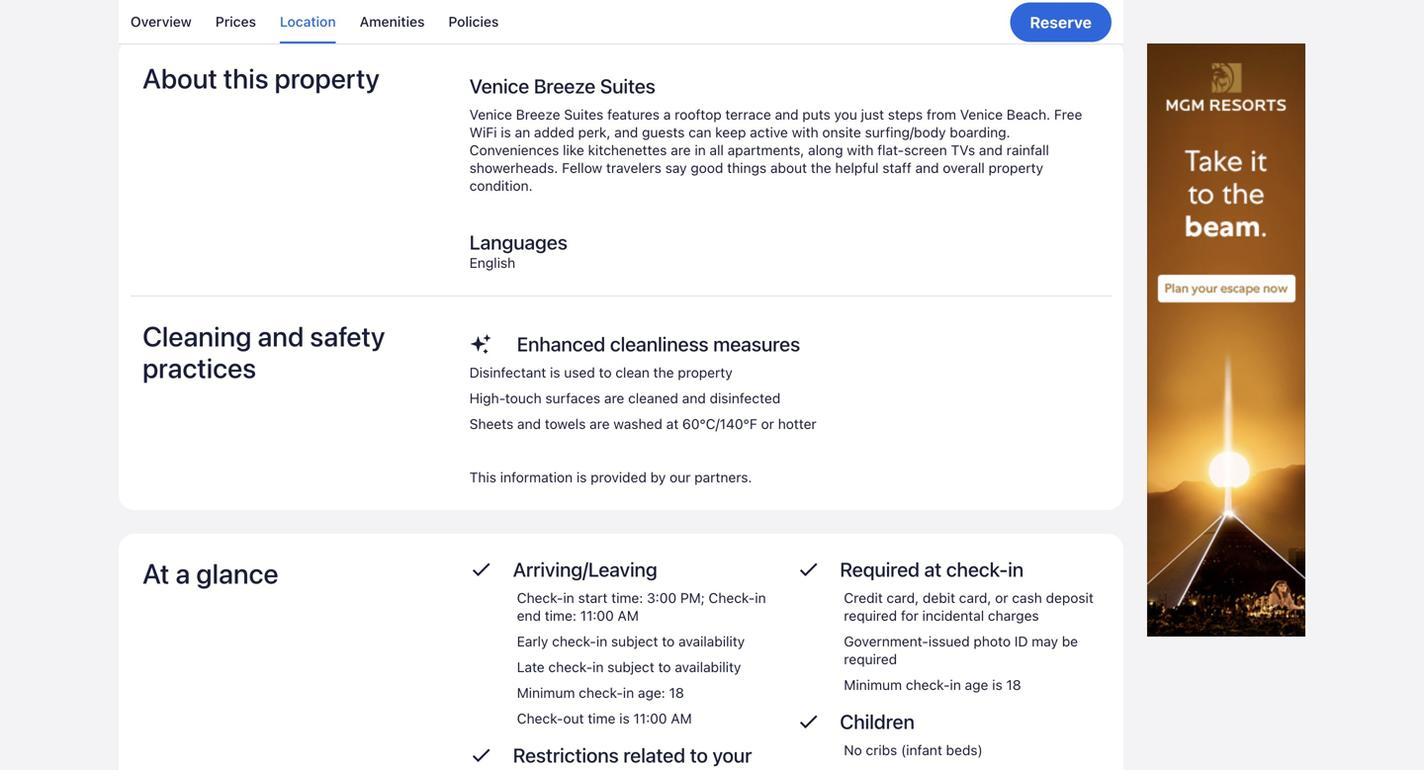 Task type: locate. For each thing, give the bounding box(es) containing it.
minimum inside the credit card, debit card, or cash deposit required for incidental charges government-issued photo id may be required minimum check-in age is 18
[[844, 677, 903, 694]]

required at check-in
[[840, 558, 1024, 581]]

and up active
[[775, 106, 799, 123]]

1 vertical spatial suites
[[564, 106, 604, 123]]

keep
[[716, 124, 747, 141]]

cash
[[1013, 590, 1043, 607]]

am
[[618, 608, 639, 624], [671, 711, 692, 727]]

0 vertical spatial time:
[[612, 590, 644, 607]]

minimum
[[844, 677, 903, 694], [517, 685, 575, 702]]

high-
[[470, 390, 506, 407]]

the inside venice breeze suites venice breeze suites features a rooftop terrace and puts you just steps from venice beach. free wifi is an added perk, and guests can keep active with onsite surfing/body boarding. conveniences like kitchenettes are in all apartments, along with flat-screen tvs and rainfall showerheads. fellow travelers say good things about the helpful staff and overall property condition.
[[811, 160, 832, 176]]

at a glance
[[142, 558, 279, 590]]

0 horizontal spatial 11:00
[[581, 608, 614, 624]]

minimum down late
[[517, 685, 575, 702]]

an
[[515, 124, 531, 141]]

time: right start
[[612, 590, 644, 607]]

partners.
[[695, 470, 753, 486]]

list
[[119, 0, 1124, 44]]

time: right end at the bottom of page
[[545, 608, 577, 624]]

0 horizontal spatial am
[[618, 608, 639, 624]]

beach.
[[1007, 106, 1051, 123]]

pm;
[[681, 590, 705, 607]]

and down boarding.
[[980, 142, 1003, 158]]

1 vertical spatial subject
[[608, 660, 655, 676]]

11:00 down start
[[581, 608, 614, 624]]

0 horizontal spatial at
[[667, 416, 679, 433]]

1 vertical spatial am
[[671, 711, 692, 727]]

0 horizontal spatial with
[[792, 124, 819, 141]]

0 vertical spatial are
[[671, 142, 691, 158]]

a
[[664, 106, 671, 123], [176, 558, 190, 590]]

check- right the 'early'
[[552, 634, 597, 650]]

breeze up the an
[[516, 106, 561, 123]]

2 vertical spatial are
[[590, 416, 610, 433]]

0 horizontal spatial minimum
[[517, 685, 575, 702]]

1 horizontal spatial 11:00
[[634, 711, 667, 727]]

18 inside the credit card, debit card, or cash deposit required for incidental charges government-issued photo id may be required minimum check-in age is 18
[[1007, 677, 1022, 694]]

reserve
[[1030, 13, 1092, 32]]

check- right late
[[549, 660, 593, 676]]

is left used
[[550, 365, 561, 381]]

are right towels
[[590, 416, 610, 433]]

18 right the age:
[[669, 685, 684, 702]]

the down along
[[811, 160, 832, 176]]

to right used
[[599, 365, 612, 381]]

in left age
[[950, 677, 962, 694]]

in inside venice breeze suites venice breeze suites features a rooftop terrace and puts you just steps from venice beach. free wifi is an added perk, and guests can keep active with onsite surfing/body boarding. conveniences like kitchenettes are in all apartments, along with flat-screen tvs and rainfall showerheads. fellow travelers say good things about the helpful staff and overall property condition.
[[695, 142, 706, 158]]

1 vertical spatial breeze
[[516, 106, 561, 123]]

surfaces
[[546, 390, 601, 407]]

am down arriving/leaving
[[618, 608, 639, 624]]

are up say
[[671, 142, 691, 158]]

1 vertical spatial availability
[[675, 660, 742, 676]]

and up 60°c/140°f
[[683, 390, 706, 407]]

related
[[624, 744, 686, 767]]

with
[[792, 124, 819, 141], [847, 142, 874, 158]]

in down start
[[597, 634, 608, 650]]

0 vertical spatial subject
[[611, 634, 659, 650]]

check-in start time: 3:00 pm; check-in end time: 11:00 am early check-in subject to availability late check-in subject to availability minimum check-in age: 18 check-out time is 11:00 am
[[517, 590, 767, 727]]

1 horizontal spatial with
[[847, 142, 874, 158]]

property inside venice breeze suites venice breeze suites features a rooftop terrace and puts you just steps from venice beach. free wifi is an added perk, and guests can keep active with onsite surfing/body boarding. conveniences like kitchenettes are in all apartments, along with flat-screen tvs and rainfall showerheads. fellow travelers say good things about the helpful staff and overall property condition.
[[989, 160, 1044, 176]]

property down location link
[[275, 62, 380, 95]]

0 vertical spatial property
[[275, 62, 380, 95]]

onsite
[[823, 124, 862, 141]]

perk,
[[578, 124, 611, 141]]

and down the touch
[[518, 416, 541, 433]]

prices link
[[216, 0, 256, 44]]

for
[[901, 608, 919, 624]]

required
[[844, 608, 898, 624], [844, 652, 898, 668]]

cleanliness
[[610, 333, 709, 356]]

required down credit
[[844, 608, 898, 624]]

by
[[651, 470, 666, 486]]

subject down 3:00
[[611, 634, 659, 650]]

0 vertical spatial 11:00
[[581, 608, 614, 624]]

is
[[501, 124, 511, 141], [550, 365, 561, 381], [577, 470, 587, 486], [993, 677, 1003, 694], [620, 711, 630, 727]]

our
[[670, 470, 691, 486]]

policies link
[[449, 0, 499, 44]]

the inside disinfectant is used to clean the property high-touch surfaces are cleaned and disinfected sheets and towels are washed at 60°c/140°f or hotter
[[654, 365, 674, 381]]

about this property
[[142, 62, 380, 95]]

1 horizontal spatial minimum
[[844, 677, 903, 694]]

to inside disinfectant is used to clean the property high-touch surfaces are cleaned and disinfected sheets and towels are washed at 60°c/140°f or hotter
[[599, 365, 612, 381]]

0 vertical spatial breeze
[[534, 74, 596, 98]]

are down clean
[[605, 390, 625, 407]]

property up disinfected
[[678, 365, 733, 381]]

no cribs (infant beds)
[[844, 743, 983, 759]]

1 vertical spatial time:
[[545, 608, 577, 624]]

suites up features
[[600, 74, 656, 98]]

the up cleaned
[[654, 365, 674, 381]]

1 horizontal spatial the
[[811, 160, 832, 176]]

card, up the incidental
[[960, 590, 992, 607]]

credit
[[844, 590, 883, 607]]

1 vertical spatial a
[[176, 558, 190, 590]]

1 horizontal spatial property
[[678, 365, 733, 381]]

practices
[[142, 352, 256, 385]]

0 vertical spatial with
[[792, 124, 819, 141]]

enhanced cleanliness measures
[[517, 333, 801, 356]]

this information is provided by our partners.
[[470, 470, 753, 486]]

18
[[1007, 677, 1022, 694], [669, 685, 684, 702]]

arriving/leaving
[[513, 558, 658, 581]]

0 vertical spatial a
[[664, 106, 671, 123]]

0 horizontal spatial time:
[[545, 608, 577, 624]]

with up helpful
[[847, 142, 874, 158]]

in up the cash
[[1009, 558, 1024, 581]]

at down cleaned
[[667, 416, 679, 433]]

1 vertical spatial are
[[605, 390, 625, 407]]

check- inside the credit card, debit card, or cash deposit required for incidental charges government-issued photo id may be required minimum check-in age is 18
[[906, 677, 950, 694]]

amenities link
[[360, 0, 425, 44]]

in left all on the top of the page
[[695, 142, 706, 158]]

1 vertical spatial required
[[844, 652, 898, 668]]

1 horizontal spatial or
[[996, 590, 1009, 607]]

check- down the issued
[[906, 677, 950, 694]]

1 horizontal spatial at
[[925, 558, 942, 581]]

a right at
[[176, 558, 190, 590]]

about
[[771, 160, 807, 176]]

restrictions related to your trip
[[513, 744, 752, 771]]

11:00
[[581, 608, 614, 624], [634, 711, 667, 727]]

check-
[[517, 590, 563, 607], [709, 590, 755, 607], [517, 711, 563, 727]]

at up debit
[[925, 558, 942, 581]]

0 horizontal spatial property
[[275, 62, 380, 95]]

the
[[811, 160, 832, 176], [654, 365, 674, 381]]

property inside disinfectant is used to clean the property high-touch surfaces are cleaned and disinfected sheets and towels are washed at 60°c/140°f or hotter
[[678, 365, 733, 381]]

am up the related
[[671, 711, 692, 727]]

children
[[840, 711, 915, 734]]

minimum inside check-in start time: 3:00 pm; check-in end time: 11:00 am early check-in subject to availability late check-in subject to availability minimum check-in age: 18 check-out time is 11:00 am
[[517, 685, 575, 702]]

or up 'charges'
[[996, 590, 1009, 607]]

or inside the credit card, debit card, or cash deposit required for incidental charges government-issued photo id may be required minimum check-in age is 18
[[996, 590, 1009, 607]]

required down government-
[[844, 652, 898, 668]]

in
[[695, 142, 706, 158], [1009, 558, 1024, 581], [563, 590, 575, 607], [755, 590, 767, 607], [597, 634, 608, 650], [593, 660, 604, 676], [950, 677, 962, 694], [623, 685, 634, 702]]

1 horizontal spatial am
[[671, 711, 692, 727]]

location
[[280, 13, 336, 30]]

in inside the credit card, debit card, or cash deposit required for incidental charges government-issued photo id may be required minimum check-in age is 18
[[950, 677, 962, 694]]

in right the 'pm;'
[[755, 590, 767, 607]]

cribs
[[866, 743, 898, 759]]

card, up for
[[887, 590, 919, 607]]

all
[[710, 142, 724, 158]]

rooftop
[[675, 106, 722, 123]]

availability
[[679, 634, 745, 650], [675, 660, 742, 676]]

or left hotter
[[762, 416, 775, 433]]

this
[[223, 62, 269, 95]]

credit card, debit card, or cash deposit required for incidental charges government-issued photo id may be required minimum check-in age is 18
[[844, 590, 1094, 694]]

guests
[[642, 124, 685, 141]]

property down rainfall
[[989, 160, 1044, 176]]

0 horizontal spatial card,
[[887, 590, 919, 607]]

0 horizontal spatial or
[[762, 416, 775, 433]]

2 horizontal spatial property
[[989, 160, 1044, 176]]

1 vertical spatial or
[[996, 590, 1009, 607]]

card,
[[887, 590, 919, 607], [960, 590, 992, 607]]

2 vertical spatial property
[[678, 365, 733, 381]]

18 right age
[[1007, 677, 1022, 694]]

about
[[142, 62, 217, 95]]

1 horizontal spatial card,
[[960, 590, 992, 607]]

things
[[728, 160, 767, 176]]

1 vertical spatial 11:00
[[634, 711, 667, 727]]

to left your
[[690, 744, 708, 767]]

with down puts at the top right
[[792, 124, 819, 141]]

is left the an
[[501, 124, 511, 141]]

tvs
[[951, 142, 976, 158]]

languages
[[470, 231, 568, 254]]

1 vertical spatial the
[[654, 365, 674, 381]]

check- up time
[[579, 685, 623, 702]]

prices
[[216, 13, 256, 30]]

check- right the 'pm;'
[[709, 590, 755, 607]]

1 vertical spatial at
[[925, 558, 942, 581]]

0 horizontal spatial 18
[[669, 685, 684, 702]]

check-
[[947, 558, 1009, 581], [552, 634, 597, 650], [549, 660, 593, 676], [906, 677, 950, 694], [579, 685, 623, 702]]

0 horizontal spatial the
[[654, 365, 674, 381]]

0 horizontal spatial a
[[176, 558, 190, 590]]

minimum up children
[[844, 677, 903, 694]]

property
[[275, 62, 380, 95], [989, 160, 1044, 176], [678, 365, 733, 381]]

venice breeze suites venice breeze suites features a rooftop terrace and puts you just steps from venice beach. free wifi is an added perk, and guests can keep active with onsite surfing/body boarding. conveniences like kitchenettes are in all apartments, along with flat-screen tvs and rainfall showerheads. fellow travelers say good things about the helpful staff and overall property condition.
[[470, 74, 1083, 194]]

to inside restrictions related to your trip
[[690, 744, 708, 767]]

a up guests
[[664, 106, 671, 123]]

check- up end at the bottom of page
[[517, 590, 563, 607]]

cleaning and safety practices
[[142, 320, 385, 385]]

0 vertical spatial the
[[811, 160, 832, 176]]

11:00 down the age:
[[634, 711, 667, 727]]

1 vertical spatial with
[[847, 142, 874, 158]]

0 vertical spatial at
[[667, 416, 679, 433]]

1 horizontal spatial a
[[664, 106, 671, 123]]

is right time
[[620, 711, 630, 727]]

0 vertical spatial or
[[762, 416, 775, 433]]

0 vertical spatial required
[[844, 608, 898, 624]]

disinfected
[[710, 390, 781, 407]]

and left the "safety"
[[258, 320, 304, 353]]

suites up perk,
[[564, 106, 604, 123]]

this
[[470, 470, 497, 486]]

check- up restrictions
[[517, 711, 563, 727]]

breeze up added
[[534, 74, 596, 98]]

1 horizontal spatial time:
[[612, 590, 644, 607]]

to
[[599, 365, 612, 381], [662, 634, 675, 650], [659, 660, 671, 676], [690, 744, 708, 767]]

subject up the age:
[[608, 660, 655, 676]]

is right age
[[993, 677, 1003, 694]]

1 horizontal spatial 18
[[1007, 677, 1022, 694]]

1 vertical spatial property
[[989, 160, 1044, 176]]

towels
[[545, 416, 586, 433]]

are inside venice breeze suites venice breeze suites features a rooftop terrace and puts you just steps from venice beach. free wifi is an added perk, and guests can keep active with onsite surfing/body boarding. conveniences like kitchenettes are in all apartments, along with flat-screen tvs and rainfall showerheads. fellow travelers say good things about the helpful staff and overall property condition.
[[671, 142, 691, 158]]

deposit
[[1047, 590, 1094, 607]]



Task type: describe. For each thing, give the bounding box(es) containing it.
start
[[578, 590, 608, 607]]

features
[[608, 106, 660, 123]]

at
[[142, 558, 170, 590]]

0 vertical spatial availability
[[679, 634, 745, 650]]

english
[[470, 255, 516, 271]]

can
[[689, 124, 712, 141]]

0 vertical spatial am
[[618, 608, 639, 624]]

wifi
[[470, 124, 497, 141]]

terrace
[[726, 106, 772, 123]]

screen
[[905, 142, 948, 158]]

overall
[[943, 160, 985, 176]]

from
[[927, 106, 957, 123]]

restrictions
[[513, 744, 619, 767]]

trip
[[513, 768, 543, 771]]

overview link
[[131, 0, 192, 44]]

say
[[666, 160, 687, 176]]

fellow
[[562, 160, 603, 176]]

required
[[840, 558, 920, 581]]

reserve button
[[1011, 2, 1112, 42]]

and down the screen
[[916, 160, 940, 176]]

debit
[[923, 590, 956, 607]]

to down 3:00
[[662, 634, 675, 650]]

out
[[563, 711, 584, 727]]

just
[[862, 106, 885, 123]]

location link
[[280, 0, 336, 44]]

is inside the credit card, debit card, or cash deposit required for incidental charges government-issued photo id may be required minimum check-in age is 18
[[993, 677, 1003, 694]]

list containing overview
[[119, 0, 1124, 44]]

like
[[563, 142, 585, 158]]

staff
[[883, 160, 912, 176]]

touch
[[506, 390, 542, 407]]

steps
[[888, 106, 923, 123]]

in left start
[[563, 590, 575, 607]]

active
[[750, 124, 789, 141]]

kitchenettes
[[588, 142, 667, 158]]

showerheads.
[[470, 160, 558, 176]]

2 required from the top
[[844, 652, 898, 668]]

washed
[[614, 416, 663, 433]]

early
[[517, 634, 549, 650]]

18 inside check-in start time: 3:00 pm; check-in end time: 11:00 am early check-in subject to availability late check-in subject to availability minimum check-in age: 18 check-out time is 11:00 am
[[669, 685, 684, 702]]

sheets
[[470, 416, 514, 433]]

overview
[[131, 13, 192, 30]]

late
[[517, 660, 545, 676]]

cleaning
[[142, 320, 252, 353]]

surfing/body
[[865, 124, 947, 141]]

or inside disinfectant is used to clean the property high-touch surfaces are cleaned and disinfected sheets and towels are washed at 60°c/140°f or hotter
[[762, 416, 775, 433]]

amenities
[[360, 13, 425, 30]]

id
[[1015, 634, 1029, 650]]

to up the age:
[[659, 660, 671, 676]]

languages english
[[470, 231, 568, 271]]

1 card, from the left
[[887, 590, 919, 607]]

in left the age:
[[623, 685, 634, 702]]

check- up debit
[[947, 558, 1009, 581]]

be
[[1063, 634, 1079, 650]]

3:00
[[647, 590, 677, 607]]

age
[[965, 677, 989, 694]]

provided
[[591, 470, 647, 486]]

time
[[588, 711, 616, 727]]

is inside venice breeze suites venice breeze suites features a rooftop terrace and puts you just steps from venice beach. free wifi is an added perk, and guests can keep active with onsite surfing/body boarding. conveniences like kitchenettes are in all apartments, along with flat-screen tvs and rainfall showerheads. fellow travelers say good things about the helpful staff and overall property condition.
[[501, 124, 511, 141]]

information
[[500, 470, 573, 486]]

travelers
[[607, 160, 662, 176]]

may
[[1032, 634, 1059, 650]]

condition.
[[470, 178, 533, 194]]

puts
[[803, 106, 831, 123]]

cleaned
[[628, 390, 679, 407]]

at inside disinfectant is used to clean the property high-touch surfaces are cleaned and disinfected sheets and towels are washed at 60°c/140°f or hotter
[[667, 416, 679, 433]]

hotter
[[778, 416, 817, 433]]

incidental
[[923, 608, 985, 624]]

in up time
[[593, 660, 604, 676]]

0 vertical spatial suites
[[600, 74, 656, 98]]

apartments,
[[728, 142, 805, 158]]

2 card, from the left
[[960, 590, 992, 607]]

along
[[809, 142, 844, 158]]

measures
[[714, 333, 801, 356]]

a inside venice breeze suites venice breeze suites features a rooftop terrace and puts you just steps from venice beach. free wifi is an added perk, and guests can keep active with onsite surfing/body boarding. conveniences like kitchenettes are in all apartments, along with flat-screen tvs and rainfall showerheads. fellow travelers say good things about the helpful staff and overall property condition.
[[664, 106, 671, 123]]

good
[[691, 160, 724, 176]]

60°c/140°f
[[683, 416, 758, 433]]

issued
[[929, 634, 970, 650]]

and up kitchenettes
[[615, 124, 638, 141]]

used
[[564, 365, 595, 381]]

policies
[[449, 13, 499, 30]]

government-
[[844, 634, 929, 650]]

your
[[713, 744, 752, 767]]

you
[[835, 106, 858, 123]]

end
[[517, 608, 541, 624]]

glance
[[196, 558, 279, 590]]

1 required from the top
[[844, 608, 898, 624]]

boarding.
[[950, 124, 1011, 141]]

is inside disinfectant is used to clean the property high-touch surfaces are cleaned and disinfected sheets and towels are washed at 60°c/140°f or hotter
[[550, 365, 561, 381]]

added
[[534, 124, 575, 141]]

is left provided
[[577, 470, 587, 486]]

and inside cleaning and safety practices
[[258, 320, 304, 353]]

rainfall
[[1007, 142, 1050, 158]]

conveniences
[[470, 142, 559, 158]]

clean
[[616, 365, 650, 381]]

is inside check-in start time: 3:00 pm; check-in end time: 11:00 am early check-in subject to availability late check-in subject to availability minimum check-in age: 18 check-out time is 11:00 am
[[620, 711, 630, 727]]

enhanced
[[517, 333, 606, 356]]



Task type: vqa. For each thing, say whether or not it's contained in the screenshot.
University of California, Riverside
no



